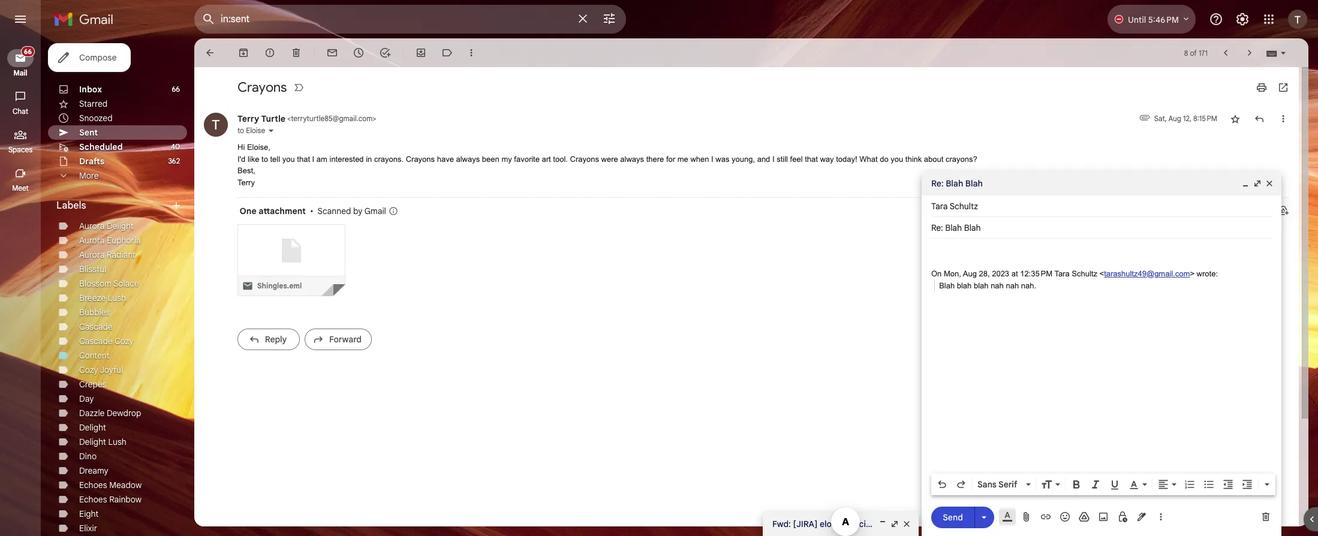 Task type: describe. For each thing, give the bounding box(es) containing it.
serif
[[999, 479, 1017, 490]]

1 horizontal spatial crayons
[[406, 154, 435, 163]]

elixir
[[79, 523, 97, 534]]

blah right the re:
[[946, 178, 963, 189]]

move to inbox image
[[415, 47, 427, 59]]

1 that from the left
[[297, 154, 310, 163]]

indent less ‪(⌘[)‬ image
[[1222, 479, 1234, 491]]

Search in mail text field
[[221, 13, 569, 25]]

0 vertical spatial tara
[[931, 201, 948, 212]]

re: blah blah
[[931, 178, 983, 189]]

8 of 171
[[1184, 48, 1208, 57]]

download attachment shingles.eml image
[[259, 274, 272, 286]]

sent
[[79, 127, 98, 138]]

terry turtle < terryturtle85@gmail.com >
[[238, 113, 376, 124]]

breeze
[[79, 293, 106, 303]]

inbox link
[[79, 84, 102, 95]]

fwd:
[[773, 519, 791, 530]]

labels
[[56, 200, 86, 212]]

there
[[646, 154, 664, 163]]

aurora for aurora delight
[[79, 221, 105, 232]]

scheduled link
[[79, 142, 123, 152]]

2 horizontal spatial crayons
[[570, 154, 599, 163]]

sans serif option
[[975, 479, 1024, 491]]

spaces
[[8, 145, 32, 154]]

italic ‪(⌘i)‬ image
[[1090, 479, 1102, 491]]

cascade link
[[79, 321, 113, 332]]

0 horizontal spatial crayons
[[238, 79, 287, 95]]

re:
[[931, 178, 944, 189]]

12,
[[1183, 114, 1192, 123]]

0 horizontal spatial cozy
[[79, 365, 98, 375]]

forward
[[329, 334, 362, 345]]

in
[[366, 154, 372, 163]]

attach files image
[[1021, 511, 1033, 523]]

tara inside on mon, aug 28, 2023 at 12:35 pm tara schultz < tarashultz49@gmail.com > wrote: blah blah blah nah nah nah.
[[1055, 269, 1070, 278]]

report spam image
[[264, 47, 276, 59]]

i'd
[[238, 154, 246, 163]]

message image
[[243, 281, 253, 291]]

newer image
[[1220, 47, 1232, 59]]

snoozed
[[79, 113, 113, 124]]

by
[[353, 206, 363, 217]]

< inside terry turtle < terryturtle85@gmail.com >
[[287, 114, 291, 123]]

interested
[[330, 154, 364, 163]]

> inside on mon, aug 28, 2023 at 12:35 pm tara schultz < tarashultz49@gmail.com > wrote: blah blah blah nah nah nah.
[[1190, 269, 1195, 278]]

Not starred checkbox
[[1230, 113, 1242, 125]]

forward link
[[305, 329, 372, 350]]

snooze image
[[353, 47, 365, 59]]

crayons.
[[374, 154, 404, 163]]

indent more ‪(⌘])‬ image
[[1242, 479, 1254, 491]]

0 vertical spatial delight
[[107, 221, 134, 232]]

wrote:
[[1197, 269, 1218, 278]]

echoes meadow link
[[79, 480, 142, 491]]

eloisefrancis23
[[820, 519, 880, 530]]

aug inside on mon, aug 28, 2023 at 12:35 pm tara schultz < tarashultz49@gmail.com > wrote: blah blah blah nah nah nah.
[[963, 269, 977, 278]]

1 horizontal spatial you
[[891, 154, 903, 163]]

compose
[[79, 52, 117, 63]]

hi
[[238, 143, 245, 152]]

2 that from the left
[[805, 154, 818, 163]]

> inside terry turtle < terryturtle85@gmail.com >
[[373, 114, 376, 123]]

66 inside 66 link
[[24, 47, 32, 56]]

navigation containing mail
[[0, 38, 42, 536]]

am
[[317, 154, 327, 163]]

toggle confidential mode image
[[1117, 511, 1129, 523]]

sat, aug 12, 8:15 pm
[[1154, 114, 1218, 123]]

dazzle
[[79, 408, 105, 419]]

bold ‪(⌘b)‬ image
[[1071, 479, 1083, 491]]

shingles.eml
[[257, 281, 302, 290]]

search in mail image
[[198, 8, 220, 30]]

me
[[678, 154, 688, 163]]

on mon, aug 28, 2023 at 12:35 pm tara schultz < tarashultz49@gmail.com > wrote: blah blah blah nah nah nah.
[[931, 269, 1218, 290]]

28,
[[979, 269, 990, 278]]

aurora radiant
[[79, 250, 135, 260]]

pop out image
[[1253, 179, 1263, 188]]

Search in mail search field
[[194, 5, 626, 34]]

not starred image
[[1230, 113, 1242, 125]]

re: blah blah dialog
[[922, 172, 1282, 536]]

attachments image
[[1139, 112, 1151, 124]]

more button
[[48, 169, 187, 183]]

1 terry from the top
[[238, 113, 259, 124]]

today!
[[836, 154, 857, 163]]

one attachment •  scanned by gmail
[[238, 206, 386, 217]]

like
[[248, 154, 259, 163]]

dreamy link
[[79, 465, 108, 476]]

12:35 pm
[[1020, 269, 1053, 278]]

inbox
[[79, 84, 102, 95]]

joyful
[[100, 365, 123, 375]]

0 horizontal spatial to
[[238, 126, 244, 135]]

2 blah from the left
[[974, 281, 989, 290]]

delight for delight "link" at the bottom of page
[[79, 422, 106, 433]]

delight for delight lush
[[79, 437, 106, 447]]

tarashultz49@gmail.com
[[1104, 269, 1190, 278]]

young,
[[732, 154, 755, 163]]

crepes link
[[79, 379, 107, 390]]

one
[[240, 206, 257, 217]]

aurora delight
[[79, 221, 134, 232]]

at
[[1012, 269, 1018, 278]]

turtle
[[261, 113, 286, 124]]

aurora radiant link
[[79, 250, 135, 260]]

bubbles link
[[79, 307, 110, 318]]

0 vertical spatial schultz
[[950, 201, 978, 212]]

sans
[[978, 479, 997, 490]]

cascade for cascade cozy
[[79, 336, 113, 347]]

mon,
[[944, 269, 961, 278]]

select input tool image
[[1280, 48, 1287, 57]]

content
[[79, 350, 109, 361]]

attachment
[[259, 206, 306, 217]]

to eloise
[[238, 126, 265, 135]]

1 blah from the left
[[957, 281, 972, 290]]

lush for breeze lush
[[108, 293, 126, 303]]

scheduled
[[79, 142, 123, 152]]

what
[[860, 154, 878, 163]]

add attachment to drive shingles.eml image
[[282, 274, 295, 286]]

mail
[[13, 68, 27, 77]]

and
[[757, 154, 770, 163]]

compose button
[[48, 43, 131, 72]]

schultz inside on mon, aug 28, 2023 at 12:35 pm tara schultz < tarashultz49@gmail.com > wrote: blah blah blah nah nah nah.
[[1072, 269, 1098, 278]]

echoes meadow
[[79, 480, 142, 491]]

nah.
[[1021, 281, 1036, 290]]

aug inside cell
[[1169, 114, 1182, 123]]

gmail
[[364, 206, 386, 217]]

Message Body text field
[[931, 245, 1272, 470]]

cascade cozy link
[[79, 336, 134, 347]]

favorite
[[514, 154, 540, 163]]

think
[[906, 154, 922, 163]]

been
[[482, 154, 499, 163]]

more options image
[[1158, 511, 1165, 523]]

sat,
[[1154, 114, 1167, 123]]

clear search image
[[571, 7, 595, 31]]

underline ‪(⌘u)‬ image
[[1109, 479, 1121, 491]]

delete image
[[290, 47, 302, 59]]

meet
[[12, 184, 29, 193]]

1 horizontal spatial cozy
[[115, 336, 134, 347]]



Task type: locate. For each thing, give the bounding box(es) containing it.
chat
[[13, 107, 28, 116]]

blissful link
[[79, 264, 106, 275]]

redo ‪(⌘y)‬ image
[[955, 479, 967, 491]]

1 vertical spatial cascade
[[79, 336, 113, 347]]

aurora for aurora euphoria
[[79, 235, 105, 246]]

undo ‪(⌘z)‬ image
[[936, 479, 948, 491]]

0 horizontal spatial always
[[456, 154, 480, 163]]

cozy joyful link
[[79, 365, 123, 375]]

insert emoji ‪(⌘⇧2)‬ image
[[1059, 511, 1071, 523]]

eight link
[[79, 509, 99, 519]]

66 link
[[7, 46, 35, 67]]

nah down the 2023 at the bottom right
[[991, 281, 1004, 290]]

snoozed link
[[79, 113, 113, 124]]

1 horizontal spatial tara
[[1055, 269, 1070, 278]]

you
[[282, 154, 295, 163], [891, 154, 903, 163], [967, 519, 982, 530]]

1 vertical spatial 66
[[172, 85, 180, 94]]

spaces heading
[[0, 145, 41, 155]]

close image for eloisefrancis23
[[902, 519, 912, 529]]

echoes for echoes rainbow
[[79, 494, 107, 505]]

show details image
[[268, 127, 275, 134]]

2 terry from the top
[[238, 178, 255, 187]]

echoes
[[79, 480, 107, 491], [79, 494, 107, 505]]

0 horizontal spatial schultz
[[950, 201, 978, 212]]

0 vertical spatial lush
[[108, 293, 126, 303]]

blossom
[[79, 278, 111, 289]]

to inside hi eloise, i'd like to tell you that i am interested in crayons. crayons have always been my favorite art tool. crayons were always there for me when i was young, and i still feel that way today! what do you think about crayons? best, terry
[[262, 154, 268, 163]]

echoes up eight link
[[79, 494, 107, 505]]

1 vertical spatial tara
[[1055, 269, 1070, 278]]

aug left 28,
[[963, 269, 977, 278]]

lush down dewdrop
[[108, 437, 126, 447]]

terry up to eloise
[[238, 113, 259, 124]]

0 vertical spatial cozy
[[115, 336, 134, 347]]

1 vertical spatial >
[[1190, 269, 1195, 278]]

to left tell in the top of the page
[[262, 154, 268, 163]]

i left was
[[711, 154, 714, 163]]

i left still
[[773, 154, 775, 163]]

0 vertical spatial cascade
[[79, 321, 113, 332]]

starred link
[[79, 98, 108, 109]]

assigned
[[882, 519, 917, 530]]

1 horizontal spatial schultz
[[1072, 269, 1098, 278]]

starred
[[79, 98, 108, 109]]

tara down the re:
[[931, 201, 948, 212]]

0 horizontal spatial you
[[282, 154, 295, 163]]

day
[[79, 393, 94, 404]]

cascade down cascade link
[[79, 336, 113, 347]]

dreamy
[[79, 465, 108, 476]]

3 i from the left
[[773, 154, 775, 163]]

best,
[[238, 166, 255, 175]]

2 i from the left
[[711, 154, 714, 163]]

1 horizontal spatial nah
[[1006, 281, 1019, 290]]

0 horizontal spatial that
[[297, 154, 310, 163]]

that left am
[[297, 154, 310, 163]]

1 horizontal spatial blah
[[974, 281, 989, 290]]

of
[[1190, 48, 1197, 57]]

< right turtle
[[287, 114, 291, 123]]

terry turtle cell
[[238, 113, 376, 124]]

terry inside hi eloise, i'd like to tell you that i am interested in crayons. crayons have always been my favorite art tool. crayons were always there for me when i was young, and i still feel that way today! what do you think about crayons? best, terry
[[238, 178, 255, 187]]

tell
[[270, 154, 280, 163]]

blossom solace link
[[79, 278, 139, 289]]

0 horizontal spatial 66
[[24, 47, 32, 56]]

always right were
[[620, 154, 644, 163]]

1 horizontal spatial i
[[711, 154, 714, 163]]

0 horizontal spatial >
[[373, 114, 376, 123]]

blah down crayons?
[[966, 178, 983, 189]]

add to tasks image
[[379, 47, 391, 59]]

delight
[[107, 221, 134, 232], [79, 422, 106, 433], [79, 437, 106, 447]]

< down subject field
[[1100, 269, 1104, 278]]

16
[[947, 519, 955, 530]]

2 cascade from the top
[[79, 336, 113, 347]]

blah inside on mon, aug 28, 2023 at 12:35 pm tara schultz < tarashultz49@gmail.com > wrote: blah blah blah nah nah nah.
[[939, 281, 955, 290]]

more image
[[465, 47, 477, 59]]

terryturtle85@gmail.com
[[291, 114, 373, 123]]

1 vertical spatial echoes
[[79, 494, 107, 505]]

1 horizontal spatial >
[[1190, 269, 1195, 278]]

echoes rainbow link
[[79, 494, 142, 505]]

back to sent mail image
[[204, 47, 216, 59]]

gmail image
[[54, 7, 119, 31]]

1 horizontal spatial to
[[262, 154, 268, 163]]

1 vertical spatial terry
[[238, 178, 255, 187]]

aurora for aurora radiant
[[79, 250, 105, 260]]

meet heading
[[0, 184, 41, 193]]

1 vertical spatial aug
[[963, 269, 977, 278]]

support image
[[1209, 12, 1224, 26]]

0 vertical spatial echoes
[[79, 480, 107, 491]]

66 up mail
[[24, 47, 32, 56]]

to right 16
[[957, 519, 965, 530]]

minimize image
[[878, 519, 888, 529]]

insert photo image
[[1098, 511, 1110, 523]]

delight down dazzle
[[79, 422, 106, 433]]

1 vertical spatial <
[[1100, 269, 1104, 278]]

labels image
[[441, 47, 453, 59]]

aurora euphoria link
[[79, 235, 141, 246]]

cozy up the joyful
[[115, 336, 134, 347]]

0 vertical spatial 66
[[24, 47, 32, 56]]

meadow
[[109, 480, 142, 491]]

aurora euphoria
[[79, 235, 141, 246]]

tara schultz
[[931, 201, 978, 212]]

0 vertical spatial close image
[[1265, 179, 1275, 188]]

blah
[[946, 178, 963, 189], [966, 178, 983, 189], [939, 281, 955, 290]]

1 echoes from the top
[[79, 480, 107, 491]]

discard draft ‪(⌘⇧d)‬ image
[[1260, 511, 1272, 523]]

always right the have
[[456, 154, 480, 163]]

dino link
[[79, 451, 97, 462]]

3 aurora from the top
[[79, 250, 105, 260]]

drafts link
[[79, 156, 104, 167]]

you right do
[[891, 154, 903, 163]]

1 nah from the left
[[991, 281, 1004, 290]]

for
[[666, 154, 675, 163]]

40
[[171, 142, 180, 151]]

2 vertical spatial aurora
[[79, 250, 105, 260]]

dino
[[79, 451, 97, 462]]

main menu image
[[13, 12, 28, 26]]

euphoria
[[107, 235, 141, 246]]

archive image
[[238, 47, 250, 59]]

aurora up blissful link at left
[[79, 250, 105, 260]]

dazzle dewdrop link
[[79, 408, 141, 419]]

> up the crayons.
[[373, 114, 376, 123]]

echoes rainbow
[[79, 494, 142, 505]]

blah
[[957, 281, 972, 290], [974, 281, 989, 290]]

formatting options toolbar
[[931, 474, 1276, 495]]

nah down at
[[1006, 281, 1019, 290]]

you right send at right bottom
[[967, 519, 982, 530]]

day link
[[79, 393, 94, 404]]

mark as unread image
[[326, 47, 338, 59]]

1 vertical spatial close image
[[902, 519, 912, 529]]

0 vertical spatial to
[[238, 126, 244, 135]]

171
[[1199, 48, 1208, 57]]

add all to drive image
[[1278, 205, 1289, 216]]

echoes for echoes meadow
[[79, 480, 107, 491]]

crayons up turtle
[[238, 79, 287, 95]]

cascade for cascade link
[[79, 321, 113, 332]]

close image
[[1265, 179, 1275, 188], [902, 519, 912, 529]]

insert signature image
[[1136, 511, 1148, 523]]

numbered list ‪(⌘⇧7)‬ image
[[1184, 479, 1196, 491]]

sat, aug 12, 8:15 pm cell
[[1154, 113, 1218, 125]]

was
[[716, 154, 730, 163]]

blossom solace
[[79, 278, 139, 289]]

bulleted list ‪(⌘⇧8)‬ image
[[1203, 479, 1215, 491]]

Subject field
[[931, 222, 1272, 234]]

delight up euphoria
[[107, 221, 134, 232]]

1 vertical spatial delight
[[79, 422, 106, 433]]

2 echoes from the top
[[79, 494, 107, 505]]

2 aurora from the top
[[79, 235, 105, 246]]

blah down "mon,"
[[939, 281, 955, 290]]

0 horizontal spatial tara
[[931, 201, 948, 212]]

close image right pop out image
[[902, 519, 912, 529]]

1 aurora from the top
[[79, 221, 105, 232]]

cozy joyful
[[79, 365, 123, 375]]

send
[[943, 512, 963, 523]]

lush down blossom solace link
[[108, 293, 126, 303]]

1 vertical spatial lush
[[108, 437, 126, 447]]

hi eloise, i'd like to tell you that i am interested in crayons. crayons have always been my favorite art tool. crayons were always there for me when i was young, and i still feel that way today! what do you think about crayons? best, terry
[[238, 143, 978, 187]]

labels heading
[[56, 200, 170, 212]]

66 up 40
[[172, 85, 180, 94]]

more send options image
[[978, 511, 990, 523]]

0 horizontal spatial i
[[312, 154, 314, 163]]

close image for blah
[[1265, 179, 1275, 188]]

1 horizontal spatial that
[[805, 154, 818, 163]]

pop out image
[[890, 519, 900, 529]]

way
[[820, 154, 834, 163]]

that right feel in the top right of the page
[[805, 154, 818, 163]]

older image
[[1244, 47, 1256, 59]]

0 vertical spatial aurora
[[79, 221, 105, 232]]

terry down best,
[[238, 178, 255, 187]]

2023
[[992, 269, 1010, 278]]

0 vertical spatial terry
[[238, 113, 259, 124]]

cascade
[[79, 321, 113, 332], [79, 336, 113, 347]]

362
[[168, 157, 180, 166]]

1 cascade from the top
[[79, 321, 113, 332]]

delight down delight "link" at the bottom of page
[[79, 437, 106, 447]]

reply
[[265, 334, 287, 345]]

minimize image
[[1241, 179, 1251, 188]]

1 i from the left
[[312, 154, 314, 163]]

chat heading
[[0, 107, 41, 116]]

more formatting options image
[[1261, 479, 1273, 491]]

settings image
[[1236, 12, 1250, 26]]

8
[[1184, 48, 1188, 57]]

1 horizontal spatial 66
[[172, 85, 180, 94]]

blah down "mon,"
[[957, 281, 972, 290]]

> left wrote:
[[1190, 269, 1195, 278]]

shingles.eml link
[[238, 224, 345, 296]]

1 always from the left
[[456, 154, 480, 163]]

i
[[312, 154, 314, 163], [711, 154, 714, 163], [773, 154, 775, 163]]

crepes
[[79, 379, 107, 390]]

aurora down aurora delight link
[[79, 235, 105, 246]]

1 horizontal spatial <
[[1100, 269, 1104, 278]]

fwd: [jira] eloisefrancis23 assigned gtms-16 to you
[[773, 519, 982, 530]]

2 nah from the left
[[1006, 281, 1019, 290]]

advanced search options image
[[597, 7, 621, 31]]

echoes down dreamy
[[79, 480, 107, 491]]

2 vertical spatial to
[[957, 519, 965, 530]]

to
[[238, 126, 244, 135], [262, 154, 268, 163], [957, 519, 965, 530]]

1 vertical spatial cozy
[[79, 365, 98, 375]]

close image right pop out icon at the top right of page
[[1265, 179, 1275, 188]]

2 horizontal spatial to
[[957, 519, 965, 530]]

0 horizontal spatial close image
[[902, 519, 912, 529]]

blissful
[[79, 264, 106, 275]]

content link
[[79, 350, 109, 361]]

1 vertical spatial to
[[262, 154, 268, 163]]

2 always from the left
[[620, 154, 644, 163]]

aurora up aurora euphoria
[[79, 221, 105, 232]]

i left am
[[312, 154, 314, 163]]

2 horizontal spatial you
[[967, 519, 982, 530]]

2 horizontal spatial i
[[773, 154, 775, 163]]

cascade down bubbles
[[79, 321, 113, 332]]

8:15 pm
[[1194, 114, 1218, 123]]

dewdrop
[[107, 408, 141, 419]]

0 horizontal spatial blah
[[957, 281, 972, 290]]

blah down 28,
[[974, 281, 989, 290]]

mail heading
[[0, 68, 41, 78]]

navigation
[[0, 38, 42, 536]]

lush for delight lush
[[108, 437, 126, 447]]

crayons left the have
[[406, 154, 435, 163]]

1 vertical spatial schultz
[[1072, 269, 1098, 278]]

to left eloise
[[238, 126, 244, 135]]

more
[[79, 170, 99, 181]]

do
[[880, 154, 889, 163]]

0 horizontal spatial <
[[287, 114, 291, 123]]

1 horizontal spatial always
[[620, 154, 644, 163]]

scanned
[[318, 206, 351, 217]]

tara right 12:35 pm
[[1055, 269, 1070, 278]]

1 horizontal spatial close image
[[1265, 179, 1275, 188]]

2 vertical spatial delight
[[79, 437, 106, 447]]

0 vertical spatial >
[[373, 114, 376, 123]]

solace
[[113, 278, 139, 289]]

on
[[931, 269, 942, 278]]

aug left 12, at right
[[1169, 114, 1182, 123]]

cascade cozy
[[79, 336, 134, 347]]

0 horizontal spatial aug
[[963, 269, 977, 278]]

crayons right tool.
[[570, 154, 599, 163]]

0 vertical spatial <
[[287, 114, 291, 123]]

schultz right 12:35 pm
[[1072, 269, 1098, 278]]

eloise
[[246, 126, 265, 135]]

my
[[502, 154, 512, 163]]

0 vertical spatial aug
[[1169, 114, 1182, 123]]

art
[[542, 154, 551, 163]]

insert link ‪(⌘k)‬ image
[[1040, 511, 1052, 523]]

sans serif
[[978, 479, 1017, 490]]

0 horizontal spatial nah
[[991, 281, 1004, 290]]

cozy up crepes link
[[79, 365, 98, 375]]

1 horizontal spatial aug
[[1169, 114, 1182, 123]]

delight lush
[[79, 437, 126, 447]]

< inside on mon, aug 28, 2023 at 12:35 pm tara schultz < tarashultz49@gmail.com > wrote: blah blah blah nah nah nah.
[[1100, 269, 1104, 278]]

1 vertical spatial aurora
[[79, 235, 105, 246]]

you right tell in the top of the page
[[282, 154, 295, 163]]

insert files using drive image
[[1078, 511, 1090, 523]]

schultz down re: blah blah
[[950, 201, 978, 212]]



Task type: vqa. For each thing, say whether or not it's contained in the screenshot.
membership
no



